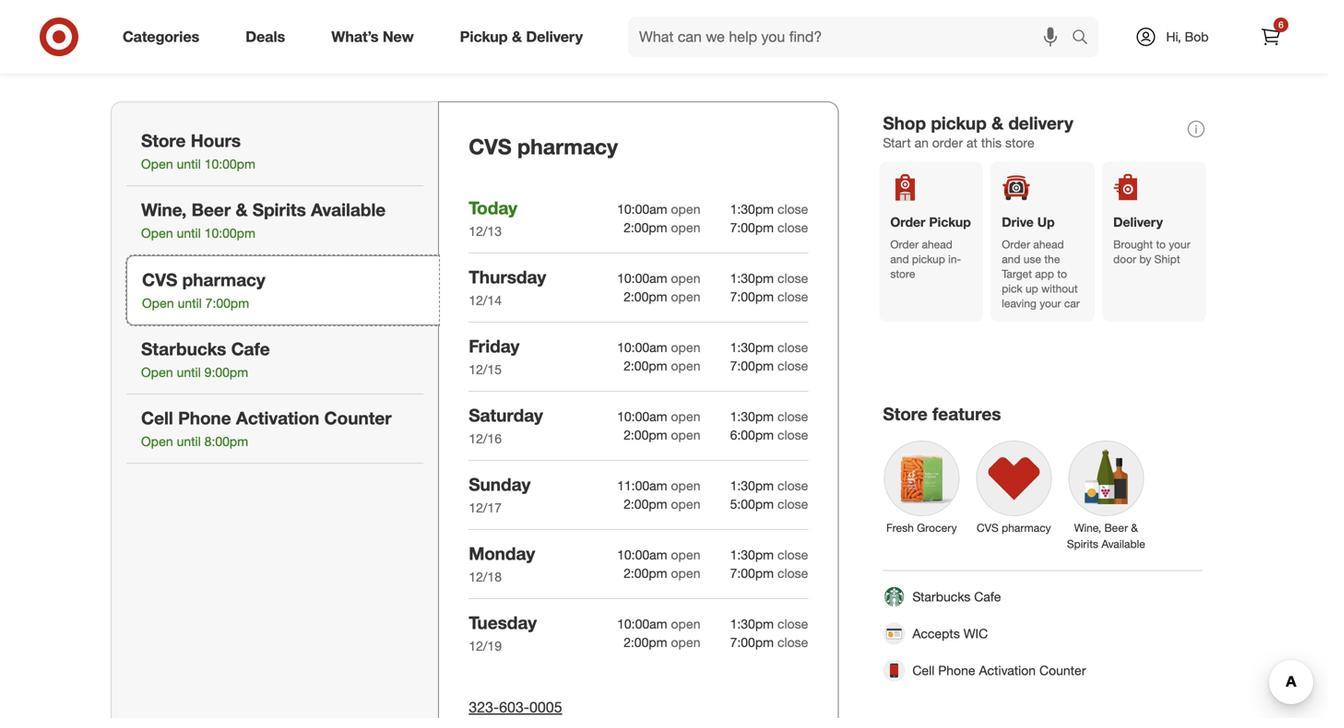 Task type: locate. For each thing, give the bounding box(es) containing it.
& for shop pickup & delivery start an order at this store
[[992, 113, 1004, 134]]

order for drive up
[[1002, 238, 1031, 252]]

until
[[177, 156, 201, 172], [177, 225, 201, 242], [178, 296, 202, 312], [177, 365, 201, 381], [177, 434, 201, 450]]

to inside drive up order ahead and use the target app to pick up without leaving your car
[[1058, 267, 1068, 281]]

0 vertical spatial pickup
[[460, 28, 508, 46]]

0 horizontal spatial cvs pharmacy
[[469, 134, 618, 160]]

2 1:30pm from the top
[[731, 270, 774, 286]]

phone inside cell phone activation counter open until 8:00pm
[[178, 408, 231, 429]]

1:30pm close for sunday
[[731, 478, 809, 494]]

3 7:00pm close from the top
[[731, 358, 809, 374]]

1 vertical spatial to
[[1058, 267, 1068, 281]]

1 vertical spatial wine,
[[1075, 522, 1102, 535]]

1 vertical spatial 10:00pm
[[205, 225, 256, 242]]

until down hours
[[177, 156, 201, 172]]

your up the shipt
[[1170, 238, 1191, 252]]

store
[[1006, 135, 1035, 151], [891, 267, 916, 281]]

0 horizontal spatial and
[[891, 253, 910, 266]]

0 horizontal spatial cell
[[141, 408, 173, 429]]

6 1:30pm close from the top
[[731, 547, 809, 563]]

10:00pm up cvs pharmacy open until 7:00pm
[[205, 225, 256, 242]]

beer inside wine, beer & spirits available open until 10:00pm
[[192, 199, 231, 221]]

activation inside cell phone activation counter open until 8:00pm
[[236, 408, 320, 429]]

to
[[1157, 238, 1167, 252], [1058, 267, 1068, 281]]

cvs
[[469, 134, 512, 160], [142, 270, 178, 291], [977, 522, 999, 535]]

0 vertical spatial store
[[141, 130, 186, 151]]

0 horizontal spatial store
[[141, 130, 186, 151]]

fresh grocery
[[887, 522, 958, 535]]

open for starbucks cafe
[[141, 365, 173, 381]]

1 10:00am from the top
[[618, 201, 668, 217]]

wine, right cvs pharmacy link
[[1075, 522, 1102, 535]]

14 close from the top
[[778, 635, 809, 651]]

pickup up order
[[932, 113, 987, 134]]

0 horizontal spatial to
[[1058, 267, 1068, 281]]

your inside drive up order ahead and use the target app to pick up without leaving your car
[[1040, 297, 1062, 311]]

up
[[1038, 214, 1055, 230]]

1 vertical spatial activation
[[980, 663, 1036, 679]]

0 vertical spatial activation
[[236, 408, 320, 429]]

beer
[[192, 199, 231, 221], [1105, 522, 1129, 535]]

12 open from the top
[[671, 566, 701, 582]]

2 vertical spatial pharmacy
[[1002, 522, 1052, 535]]

8 open from the top
[[671, 427, 701, 443]]

cell down starbucks cafe open until 9:00pm
[[141, 408, 173, 429]]

5 2:00pm open from the top
[[624, 496, 701, 513]]

7:00pm close for today
[[731, 220, 809, 236]]

2 and from the left
[[1002, 253, 1021, 266]]

open
[[141, 156, 173, 172], [141, 225, 173, 242], [142, 296, 174, 312], [141, 365, 173, 381], [141, 434, 173, 450]]

& inside wine, beer & spirits available
[[1132, 522, 1139, 535]]

2 10:00am from the top
[[618, 270, 668, 286]]

2 10:00pm from the top
[[205, 225, 256, 242]]

1 horizontal spatial counter
[[1040, 663, 1087, 679]]

5 10:00am open from the top
[[618, 547, 701, 563]]

until left 9:00pm
[[177, 365, 201, 381]]

7 1:30pm from the top
[[731, 616, 774, 633]]

1 vertical spatial your
[[1040, 297, 1062, 311]]

pickup & delivery link
[[445, 17, 606, 57]]

until for starbucks
[[177, 365, 201, 381]]

your inside delivery brought to your door by shipt
[[1170, 238, 1191, 252]]

and for order
[[891, 253, 910, 266]]

2 horizontal spatial pharmacy
[[1002, 522, 1052, 535]]

your
[[1170, 238, 1191, 252], [1040, 297, 1062, 311]]

open for cvs pharmacy
[[142, 296, 174, 312]]

1:30pm close for saturday
[[731, 409, 809, 425]]

shop pickup & delivery start an order at this store
[[884, 113, 1074, 151]]

drive
[[1002, 214, 1034, 230]]

cell for cell phone activation counter
[[913, 663, 935, 679]]

1 2:00pm from the top
[[624, 220, 668, 236]]

cvs inside cvs pharmacy open until 7:00pm
[[142, 270, 178, 291]]

cafe
[[231, 339, 270, 360], [975, 589, 1002, 605]]

pickup right new
[[460, 28, 508, 46]]

0 horizontal spatial store
[[891, 267, 916, 281]]

2 vertical spatial cvs
[[977, 522, 999, 535]]

until up starbucks cafe open until 9:00pm
[[178, 296, 202, 312]]

2 open from the top
[[671, 220, 701, 236]]

and inside drive up order ahead and use the target app to pick up without leaving your car
[[1002, 253, 1021, 266]]

0 horizontal spatial starbucks
[[141, 339, 226, 360]]

to up the without
[[1058, 267, 1068, 281]]

store left features
[[884, 404, 928, 425]]

3 2:00pm open from the top
[[624, 358, 701, 374]]

brought
[[1114, 238, 1154, 252]]

phone down accepts wic
[[939, 663, 976, 679]]

wine,
[[141, 199, 187, 221], [1075, 522, 1102, 535]]

pickup inside shop pickup & delivery start an order at this store
[[932, 113, 987, 134]]

order
[[891, 214, 926, 230], [891, 238, 919, 252], [1002, 238, 1031, 252]]

car
[[1065, 297, 1080, 311]]

cafe up wic
[[975, 589, 1002, 605]]

1 vertical spatial pickup
[[913, 253, 946, 266]]

0 vertical spatial phone
[[178, 408, 231, 429]]

saturday 12/16
[[469, 405, 543, 447]]

1 vertical spatial cvs
[[142, 270, 178, 291]]

wine, inside wine, beer & spirits available open until 10:00pm
[[141, 199, 187, 221]]

accepts wic
[[913, 626, 989, 642]]

cell inside cell phone activation counter open until 8:00pm
[[141, 408, 173, 429]]

1 vertical spatial cell
[[913, 663, 935, 679]]

5:00pm
[[731, 496, 774, 513]]

2:00pm open for tuesday
[[624, 635, 701, 651]]

2:00pm for sunday
[[624, 496, 668, 513]]

323-603-0005
[[469, 699, 563, 717]]

7:00pm
[[731, 220, 774, 236], [731, 289, 774, 305], [205, 296, 249, 312], [731, 358, 774, 374], [731, 566, 774, 582], [731, 635, 774, 651]]

0 vertical spatial starbucks
[[141, 339, 226, 360]]

1 vertical spatial delivery
[[1114, 214, 1164, 230]]

pickup
[[932, 113, 987, 134], [913, 253, 946, 266]]

1 and from the left
[[891, 253, 910, 266]]

spirits
[[253, 199, 306, 221], [1068, 537, 1099, 551]]

10:00pm
[[205, 156, 256, 172], [205, 225, 256, 242]]

fresh
[[887, 522, 914, 535]]

pharmacy inside cvs pharmacy open until 7:00pm
[[182, 270, 266, 291]]

until inside wine, beer & spirits available open until 10:00pm
[[177, 225, 201, 242]]

1 vertical spatial available
[[1102, 537, 1146, 551]]

1 horizontal spatial store
[[1006, 135, 1035, 151]]

accepts
[[913, 626, 961, 642]]

0 horizontal spatial beer
[[192, 199, 231, 221]]

shipt
[[1155, 253, 1181, 266]]

4 close from the top
[[778, 289, 809, 305]]

5 1:30pm from the top
[[731, 478, 774, 494]]

wine, for wine, beer & spirits available open until 10:00pm
[[141, 199, 187, 221]]

1 horizontal spatial beer
[[1105, 522, 1129, 535]]

1 horizontal spatial spirits
[[1068, 537, 1099, 551]]

10:00pm down hours
[[205, 156, 256, 172]]

2 2:00pm from the top
[[624, 289, 668, 305]]

7 open from the top
[[671, 409, 701, 425]]

1 7:00pm close from the top
[[731, 220, 809, 236]]

& inside shop pickup & delivery start an order at this store
[[992, 113, 1004, 134]]

4 1:30pm close from the top
[[731, 409, 809, 425]]

0 horizontal spatial your
[[1040, 297, 1062, 311]]

3 1:30pm from the top
[[731, 340, 774, 356]]

spirits inside wine, beer & spirits available
[[1068, 537, 1099, 551]]

1:30pm for sunday
[[731, 478, 774, 494]]

phone
[[178, 408, 231, 429], [939, 663, 976, 679]]

3 10:00am open from the top
[[618, 340, 701, 356]]

0 horizontal spatial activation
[[236, 408, 320, 429]]

available inside wine, beer & spirits available open until 10:00pm
[[311, 199, 386, 221]]

1 1:30pm from the top
[[731, 201, 774, 217]]

1 horizontal spatial store
[[884, 404, 928, 425]]

1 vertical spatial store
[[891, 267, 916, 281]]

and left in-
[[891, 253, 910, 266]]

spirits for wine, beer & spirits available
[[1068, 537, 1099, 551]]

beer for wine, beer & spirits available
[[1105, 522, 1129, 535]]

until inside cvs pharmacy open until 7:00pm
[[178, 296, 202, 312]]

0 vertical spatial pickup
[[932, 113, 987, 134]]

4 2:00pm open from the top
[[624, 427, 701, 443]]

1 vertical spatial pickup
[[930, 214, 972, 230]]

leaving
[[1002, 297, 1037, 311]]

1 horizontal spatial ahead
[[1034, 238, 1065, 252]]

4 2:00pm from the top
[[624, 427, 668, 443]]

2:00pm for monday
[[624, 566, 668, 582]]

open inside store hours open until 10:00pm
[[141, 156, 173, 172]]

until up cvs pharmacy open until 7:00pm
[[177, 225, 201, 242]]

2 ahead from the left
[[1034, 238, 1065, 252]]

friday 12/15
[[469, 336, 520, 378]]

monday
[[469, 543, 535, 565]]

wine, down store hours open until 10:00pm
[[141, 199, 187, 221]]

ahead for up
[[1034, 238, 1065, 252]]

ahead up the
[[1034, 238, 1065, 252]]

activation up 8:00pm
[[236, 408, 320, 429]]

and up target
[[1002, 253, 1021, 266]]

0 vertical spatial 10:00pm
[[205, 156, 256, 172]]

4 7:00pm close from the top
[[731, 566, 809, 582]]

store
[[141, 130, 186, 151], [884, 404, 928, 425]]

2:00pm open for saturday
[[624, 427, 701, 443]]

available
[[311, 199, 386, 221], [1102, 537, 1146, 551]]

your down the without
[[1040, 297, 1062, 311]]

0 horizontal spatial available
[[311, 199, 386, 221]]

pickup
[[460, 28, 508, 46], [930, 214, 972, 230]]

9:00pm
[[205, 365, 248, 381]]

10 open from the top
[[671, 496, 701, 513]]

6 2:00pm open from the top
[[624, 566, 701, 582]]

open inside cell phone activation counter open until 8:00pm
[[141, 434, 173, 450]]

5 10:00am from the top
[[618, 547, 668, 563]]

cell down accepts on the right bottom
[[913, 663, 935, 679]]

6 2:00pm from the top
[[624, 566, 668, 582]]

1:30pm close for thursday
[[731, 270, 809, 286]]

1 horizontal spatial cell
[[913, 663, 935, 679]]

until left 8:00pm
[[177, 434, 201, 450]]

beer inside wine, beer & spirits available
[[1105, 522, 1129, 535]]

cvs pharmacy right grocery
[[977, 522, 1052, 535]]

1 horizontal spatial to
[[1157, 238, 1167, 252]]

pickup left in-
[[913, 253, 946, 266]]

cvs inside cvs pharmacy link
[[977, 522, 999, 535]]

cafe up 9:00pm
[[231, 339, 270, 360]]

0 vertical spatial pharmacy
[[518, 134, 618, 160]]

order inside drive up order ahead and use the target app to pick up without leaving your car
[[1002, 238, 1031, 252]]

0 vertical spatial to
[[1157, 238, 1167, 252]]

4 10:00am from the top
[[618, 409, 668, 425]]

1 horizontal spatial and
[[1002, 253, 1021, 266]]

pickup up in-
[[930, 214, 972, 230]]

1 horizontal spatial pickup
[[930, 214, 972, 230]]

0 vertical spatial cvs
[[469, 134, 512, 160]]

4 10:00am open from the top
[[618, 409, 701, 425]]

2 2:00pm open from the top
[[624, 289, 701, 305]]

10:00am open for saturday
[[618, 409, 701, 425]]

activation down wic
[[980, 663, 1036, 679]]

open
[[671, 201, 701, 217], [671, 220, 701, 236], [671, 270, 701, 286], [671, 289, 701, 305], [671, 340, 701, 356], [671, 358, 701, 374], [671, 409, 701, 425], [671, 427, 701, 443], [671, 478, 701, 494], [671, 496, 701, 513], [671, 547, 701, 563], [671, 566, 701, 582], [671, 616, 701, 633], [671, 635, 701, 651]]

6 10:00am from the top
[[618, 616, 668, 633]]

activation for cell phone activation counter
[[980, 663, 1036, 679]]

2:00pm for thursday
[[624, 289, 668, 305]]

1 horizontal spatial wine,
[[1075, 522, 1102, 535]]

0 vertical spatial store
[[1006, 135, 1035, 151]]

10:00am open
[[618, 201, 701, 217], [618, 270, 701, 286], [618, 340, 701, 356], [618, 409, 701, 425], [618, 547, 701, 563], [618, 616, 701, 633]]

delivery
[[526, 28, 583, 46], [1114, 214, 1164, 230]]

open inside wine, beer & spirits available open until 10:00pm
[[141, 225, 173, 242]]

starbucks up 9:00pm
[[141, 339, 226, 360]]

6 1:30pm from the top
[[731, 547, 774, 563]]

1:30pm
[[731, 201, 774, 217], [731, 270, 774, 286], [731, 340, 774, 356], [731, 409, 774, 425], [731, 478, 774, 494], [731, 547, 774, 563], [731, 616, 774, 633]]

delivery brought to your door by shipt
[[1114, 214, 1191, 266]]

ahead
[[922, 238, 953, 252], [1034, 238, 1065, 252]]

1 2:00pm open from the top
[[624, 220, 701, 236]]

7 close from the top
[[778, 409, 809, 425]]

thursday 12/14
[[469, 267, 547, 309]]

open for store hours
[[141, 156, 173, 172]]

2 10:00am open from the top
[[618, 270, 701, 286]]

without
[[1042, 282, 1079, 296]]

1:30pm close
[[731, 201, 809, 217], [731, 270, 809, 286], [731, 340, 809, 356], [731, 409, 809, 425], [731, 478, 809, 494], [731, 547, 809, 563], [731, 616, 809, 633]]

12/17
[[469, 500, 502, 516]]

1 vertical spatial phone
[[939, 663, 976, 679]]

1 horizontal spatial your
[[1170, 238, 1191, 252]]

1 horizontal spatial delivery
[[1114, 214, 1164, 230]]

2:00pm for today
[[624, 220, 668, 236]]

0 vertical spatial spirits
[[253, 199, 306, 221]]

0 vertical spatial cafe
[[231, 339, 270, 360]]

activation
[[236, 408, 320, 429], [980, 663, 1036, 679]]

10:00am open for today
[[618, 201, 701, 217]]

cvs up starbucks cafe open until 9:00pm
[[142, 270, 178, 291]]

0 horizontal spatial ahead
[[922, 238, 953, 252]]

7:00pm for monday
[[731, 566, 774, 582]]

1 horizontal spatial cafe
[[975, 589, 1002, 605]]

& for wine, beer & spirits available open until 10:00pm
[[236, 199, 248, 221]]

until inside store hours open until 10:00pm
[[177, 156, 201, 172]]

open inside starbucks cafe open until 9:00pm
[[141, 365, 173, 381]]

wine, inside wine, beer & spirits available
[[1075, 522, 1102, 535]]

1 close from the top
[[778, 201, 809, 217]]

1 horizontal spatial activation
[[980, 663, 1036, 679]]

0 horizontal spatial wine,
[[141, 199, 187, 221]]

0 vertical spatial counter
[[324, 408, 392, 429]]

1 vertical spatial beer
[[1105, 522, 1129, 535]]

1 10:00am open from the top
[[618, 201, 701, 217]]

hi,
[[1167, 29, 1182, 45]]

1:30pm for friday
[[731, 340, 774, 356]]

store inside store hours open until 10:00pm
[[141, 130, 186, 151]]

spirits for wine, beer & spirits available open until 10:00pm
[[253, 199, 306, 221]]

0 horizontal spatial phone
[[178, 408, 231, 429]]

phone up 8:00pm
[[178, 408, 231, 429]]

0 vertical spatial available
[[311, 199, 386, 221]]

pick
[[1002, 282, 1023, 296]]

11 close from the top
[[778, 547, 809, 563]]

1 vertical spatial cafe
[[975, 589, 1002, 605]]

starbucks for starbucks cafe open until 9:00pm
[[141, 339, 226, 360]]

1 horizontal spatial pharmacy
[[518, 134, 618, 160]]

1 vertical spatial store
[[884, 404, 928, 425]]

5 1:30pm close from the top
[[731, 478, 809, 494]]

4 1:30pm from the top
[[731, 409, 774, 425]]

counter for cell phone activation counter
[[1040, 663, 1087, 679]]

starbucks inside starbucks cafe open until 9:00pm
[[141, 339, 226, 360]]

& inside wine, beer & spirits available open until 10:00pm
[[236, 199, 248, 221]]

until inside cell phone activation counter open until 8:00pm
[[177, 434, 201, 450]]

spirits inside wine, beer & spirits available open until 10:00pm
[[253, 199, 306, 221]]

until for cvs
[[178, 296, 202, 312]]

2:00pm open
[[624, 220, 701, 236], [624, 289, 701, 305], [624, 358, 701, 374], [624, 427, 701, 443], [624, 496, 701, 513], [624, 566, 701, 582], [624, 635, 701, 651]]

12/13
[[469, 223, 502, 240]]

10:00am for saturday
[[618, 409, 668, 425]]

7 2:00pm open from the top
[[624, 635, 701, 651]]

7 1:30pm close from the top
[[731, 616, 809, 633]]

10:00am open for tuesday
[[618, 616, 701, 633]]

6 10:00am open from the top
[[618, 616, 701, 633]]

0 horizontal spatial cvs
[[142, 270, 178, 291]]

1 horizontal spatial cvs pharmacy
[[977, 522, 1052, 535]]

5 2:00pm from the top
[[624, 496, 668, 513]]

1 10:00pm from the top
[[205, 156, 256, 172]]

0 vertical spatial beer
[[192, 199, 231, 221]]

app
[[1036, 267, 1055, 281]]

cvs up today
[[469, 134, 512, 160]]

7:00pm for today
[[731, 220, 774, 236]]

2 1:30pm close from the top
[[731, 270, 809, 286]]

5 close from the top
[[778, 340, 809, 356]]

0 horizontal spatial counter
[[324, 408, 392, 429]]

cell
[[141, 408, 173, 429], [913, 663, 935, 679]]

what's new
[[332, 28, 414, 46]]

store left hours
[[141, 130, 186, 151]]

12/16
[[469, 431, 502, 447]]

cafe inside starbucks cafe open until 9:00pm
[[231, 339, 270, 360]]

phone for cell phone activation counter
[[939, 663, 976, 679]]

1 vertical spatial cvs pharmacy
[[977, 522, 1052, 535]]

1:30pm for thursday
[[731, 270, 774, 286]]

8 close from the top
[[778, 427, 809, 443]]

cvs pharmacy up today
[[469, 134, 618, 160]]

1 vertical spatial pharmacy
[[182, 270, 266, 291]]

1 vertical spatial starbucks
[[913, 589, 971, 605]]

wine, for wine, beer & spirits available
[[1075, 522, 1102, 535]]

3 1:30pm close from the top
[[731, 340, 809, 356]]

and inside order pickup order ahead and pickup in- store
[[891, 253, 910, 266]]

starbucks up accepts on the right bottom
[[913, 589, 971, 605]]

counter inside cell phone activation counter open until 8:00pm
[[324, 408, 392, 429]]

0 horizontal spatial cafe
[[231, 339, 270, 360]]

cvs right grocery
[[977, 522, 999, 535]]

hi, bob
[[1167, 29, 1210, 45]]

5 7:00pm close from the top
[[731, 635, 809, 651]]

7:00pm inside cvs pharmacy open until 7:00pm
[[205, 296, 249, 312]]

ahead inside drive up order ahead and use the target app to pick up without leaving your car
[[1034, 238, 1065, 252]]

1 1:30pm close from the top
[[731, 201, 809, 217]]

1 ahead from the left
[[922, 238, 953, 252]]

3 close from the top
[[778, 270, 809, 286]]

3 10:00am from the top
[[618, 340, 668, 356]]

1 vertical spatial counter
[[1040, 663, 1087, 679]]

ahead up in-
[[922, 238, 953, 252]]

3 2:00pm from the top
[[624, 358, 668, 374]]

7:00pm for tuesday
[[731, 635, 774, 651]]

0 vertical spatial cell
[[141, 408, 173, 429]]

open inside cvs pharmacy open until 7:00pm
[[142, 296, 174, 312]]

to up the shipt
[[1157, 238, 1167, 252]]

ahead inside order pickup order ahead and pickup in- store
[[922, 238, 953, 252]]

2:00pm open for thursday
[[624, 289, 701, 305]]

2:00pm
[[624, 220, 668, 236], [624, 289, 668, 305], [624, 358, 668, 374], [624, 427, 668, 443], [624, 496, 668, 513], [624, 566, 668, 582], [624, 635, 668, 651]]

14 open from the top
[[671, 635, 701, 651]]

1 horizontal spatial starbucks
[[913, 589, 971, 605]]

search button
[[1064, 17, 1108, 61]]

603-
[[499, 699, 530, 717]]

0 horizontal spatial pharmacy
[[182, 270, 266, 291]]

1 vertical spatial spirits
[[1068, 537, 1099, 551]]

1 horizontal spatial phone
[[939, 663, 976, 679]]

2 7:00pm close from the top
[[731, 289, 809, 305]]

available inside wine, beer & spirits available
[[1102, 537, 1146, 551]]

cvs pharmacy open until 7:00pm
[[142, 270, 266, 312]]

1 horizontal spatial available
[[1102, 537, 1146, 551]]

0 vertical spatial wine,
[[141, 199, 187, 221]]

7 2:00pm from the top
[[624, 635, 668, 651]]

1:30pm close for today
[[731, 201, 809, 217]]

0 vertical spatial your
[[1170, 238, 1191, 252]]

until inside starbucks cafe open until 9:00pm
[[177, 365, 201, 381]]

2 horizontal spatial cvs
[[977, 522, 999, 535]]

10:00am open for thursday
[[618, 270, 701, 286]]

pickup inside order pickup order ahead and pickup in- store
[[930, 214, 972, 230]]

1:30pm for saturday
[[731, 409, 774, 425]]

0 horizontal spatial delivery
[[526, 28, 583, 46]]

0 horizontal spatial spirits
[[253, 199, 306, 221]]



Task type: vqa. For each thing, say whether or not it's contained in the screenshot.


Task type: describe. For each thing, give the bounding box(es) containing it.
fresh grocery link
[[876, 433, 968, 540]]

12/19
[[469, 639, 502, 655]]

2:00pm for tuesday
[[624, 635, 668, 651]]

12 close from the top
[[778, 566, 809, 582]]

store for store hours open until 10:00pm
[[141, 130, 186, 151]]

12/15
[[469, 362, 502, 378]]

10:00am open for monday
[[618, 547, 701, 563]]

this
[[982, 135, 1002, 151]]

1 open from the top
[[671, 201, 701, 217]]

an
[[915, 135, 929, 151]]

1:30pm for monday
[[731, 547, 774, 563]]

delivery
[[1009, 113, 1074, 134]]

10:00pm inside store hours open until 10:00pm
[[205, 156, 256, 172]]

cvs pharmacy inside cvs pharmacy link
[[977, 522, 1052, 535]]

available for wine, beer & spirits available
[[1102, 537, 1146, 551]]

shop
[[884, 113, 927, 134]]

store inside order pickup order ahead and pickup in- store
[[891, 267, 916, 281]]

10:00am for tuesday
[[618, 616, 668, 633]]

cell phone activation counter open until 8:00pm
[[141, 408, 392, 450]]

what's new link
[[316, 17, 437, 57]]

deals
[[246, 28, 285, 46]]

12/14
[[469, 293, 502, 309]]

the
[[1045, 253, 1061, 266]]

10:00am open for friday
[[618, 340, 701, 356]]

by
[[1140, 253, 1152, 266]]

deals link
[[230, 17, 308, 57]]

1:30pm for tuesday
[[731, 616, 774, 633]]

order for order pickup
[[891, 238, 919, 252]]

9 open from the top
[[671, 478, 701, 494]]

6
[[1279, 19, 1284, 30]]

2:00pm for saturday
[[624, 427, 668, 443]]

ahead for pickup
[[922, 238, 953, 252]]

store capabilities with hours, vertical tabs tab list
[[111, 102, 439, 719]]

cafe for starbucks cafe open until 9:00pm
[[231, 339, 270, 360]]

0005
[[530, 699, 563, 717]]

tuesday 12/19
[[469, 613, 537, 655]]

7:00pm for friday
[[731, 358, 774, 374]]

What can we help you find? suggestions appear below search field
[[629, 17, 1077, 57]]

7:00pm close for friday
[[731, 358, 809, 374]]

bob
[[1186, 29, 1210, 45]]

10 close from the top
[[778, 496, 809, 513]]

cell for cell phone activation counter open until 8:00pm
[[141, 408, 173, 429]]

use
[[1024, 253, 1042, 266]]

drive up order ahead and use the target app to pick up without leaving your car
[[1002, 214, 1080, 311]]

counter for cell phone activation counter open until 8:00pm
[[324, 408, 392, 429]]

start
[[884, 135, 912, 151]]

5 open from the top
[[671, 340, 701, 356]]

6 link
[[1251, 17, 1292, 57]]

1:30pm close for friday
[[731, 340, 809, 356]]

beer for wine, beer & spirits available open until 10:00pm
[[192, 199, 231, 221]]

1 horizontal spatial cvs
[[469, 134, 512, 160]]

pickup inside order pickup order ahead and pickup in- store
[[913, 253, 946, 266]]

cafe for starbucks cafe
[[975, 589, 1002, 605]]

2:00pm open for friday
[[624, 358, 701, 374]]

available for wine, beer & spirits available open until 10:00pm
[[311, 199, 386, 221]]

2:00pm open for sunday
[[624, 496, 701, 513]]

1:30pm close for tuesday
[[731, 616, 809, 633]]

2:00pm for friday
[[624, 358, 668, 374]]

12/18
[[469, 569, 502, 586]]

starbucks cafe
[[913, 589, 1002, 605]]

saturday
[[469, 405, 543, 426]]

323-603-0005 link
[[469, 698, 809, 719]]

9 close from the top
[[778, 478, 809, 494]]

cvs pharmacy link
[[968, 433, 1061, 540]]

starbucks cafe open until 9:00pm
[[141, 339, 270, 381]]

11:00am open
[[618, 478, 701, 494]]

wine, beer & spirits available open until 10:00pm
[[141, 199, 386, 242]]

7:00pm for thursday
[[731, 289, 774, 305]]

2:00pm open for monday
[[624, 566, 701, 582]]

3 open from the top
[[671, 270, 701, 286]]

wic
[[964, 626, 989, 642]]

and for drive
[[1002, 253, 1021, 266]]

store features
[[884, 404, 1002, 425]]

6:00pm
[[731, 427, 774, 443]]

store inside shop pickup & delivery start an order at this store
[[1006, 135, 1035, 151]]

today
[[469, 197, 518, 219]]

0 vertical spatial cvs pharmacy
[[469, 134, 618, 160]]

wine, beer & spirits available link
[[1061, 433, 1153, 556]]

10:00am for friday
[[618, 340, 668, 356]]

today 12/13
[[469, 197, 518, 240]]

6 close from the top
[[778, 358, 809, 374]]

store hours open until 10:00pm
[[141, 130, 256, 172]]

2 close from the top
[[778, 220, 809, 236]]

in-
[[949, 253, 962, 266]]

11 open from the top
[[671, 547, 701, 563]]

cell phone activation counter
[[913, 663, 1087, 679]]

hours
[[191, 130, 241, 151]]

categories link
[[107, 17, 223, 57]]

search
[[1064, 30, 1108, 48]]

0 vertical spatial delivery
[[526, 28, 583, 46]]

categories
[[123, 28, 200, 46]]

7:00pm close for monday
[[731, 566, 809, 582]]

10:00am for today
[[618, 201, 668, 217]]

order pickup order ahead and pickup in- store
[[891, 214, 972, 281]]

0 horizontal spatial pickup
[[460, 28, 508, 46]]

starbucks for starbucks cafe
[[913, 589, 971, 605]]

up
[[1026, 282, 1039, 296]]

pickup & delivery
[[460, 28, 583, 46]]

monday 12/18
[[469, 543, 535, 586]]

phone for cell phone activation counter open until 8:00pm
[[178, 408, 231, 429]]

thursday
[[469, 267, 547, 288]]

6:00pm close
[[731, 427, 809, 443]]

activation for cell phone activation counter open until 8:00pm
[[236, 408, 320, 429]]

what's
[[332, 28, 379, 46]]

& for wine, beer & spirits available
[[1132, 522, 1139, 535]]

new
[[383, 28, 414, 46]]

to inside delivery brought to your door by shipt
[[1157, 238, 1167, 252]]

13 open from the top
[[671, 616, 701, 633]]

13 close from the top
[[778, 616, 809, 633]]

8:00pm
[[205, 434, 248, 450]]

1:30pm for today
[[731, 201, 774, 217]]

11:00am
[[618, 478, 668, 494]]

door
[[1114, 253, 1137, 266]]

1:30pm close for monday
[[731, 547, 809, 563]]

at
[[967, 135, 978, 151]]

target
[[1002, 267, 1033, 281]]

10:00am for thursday
[[618, 270, 668, 286]]

features
[[933, 404, 1002, 425]]

10:00pm inside wine, beer & spirits available open until 10:00pm
[[205, 225, 256, 242]]

delivery inside delivery brought to your door by shipt
[[1114, 214, 1164, 230]]

friday
[[469, 336, 520, 357]]

7:00pm close for tuesday
[[731, 635, 809, 651]]

6 open from the top
[[671, 358, 701, 374]]

10:00am for monday
[[618, 547, 668, 563]]

wine, beer & spirits available
[[1068, 522, 1146, 551]]

store for store features
[[884, 404, 928, 425]]

5:00pm close
[[731, 496, 809, 513]]

2:00pm open for today
[[624, 220, 701, 236]]

sunday 12/17
[[469, 474, 531, 516]]

323-
[[469, 699, 499, 717]]

order
[[933, 135, 964, 151]]

7:00pm close for thursday
[[731, 289, 809, 305]]

tuesday
[[469, 613, 537, 634]]

sunday
[[469, 474, 531, 495]]

grocery
[[917, 522, 958, 535]]

4 open from the top
[[671, 289, 701, 305]]

until for store
[[177, 156, 201, 172]]



